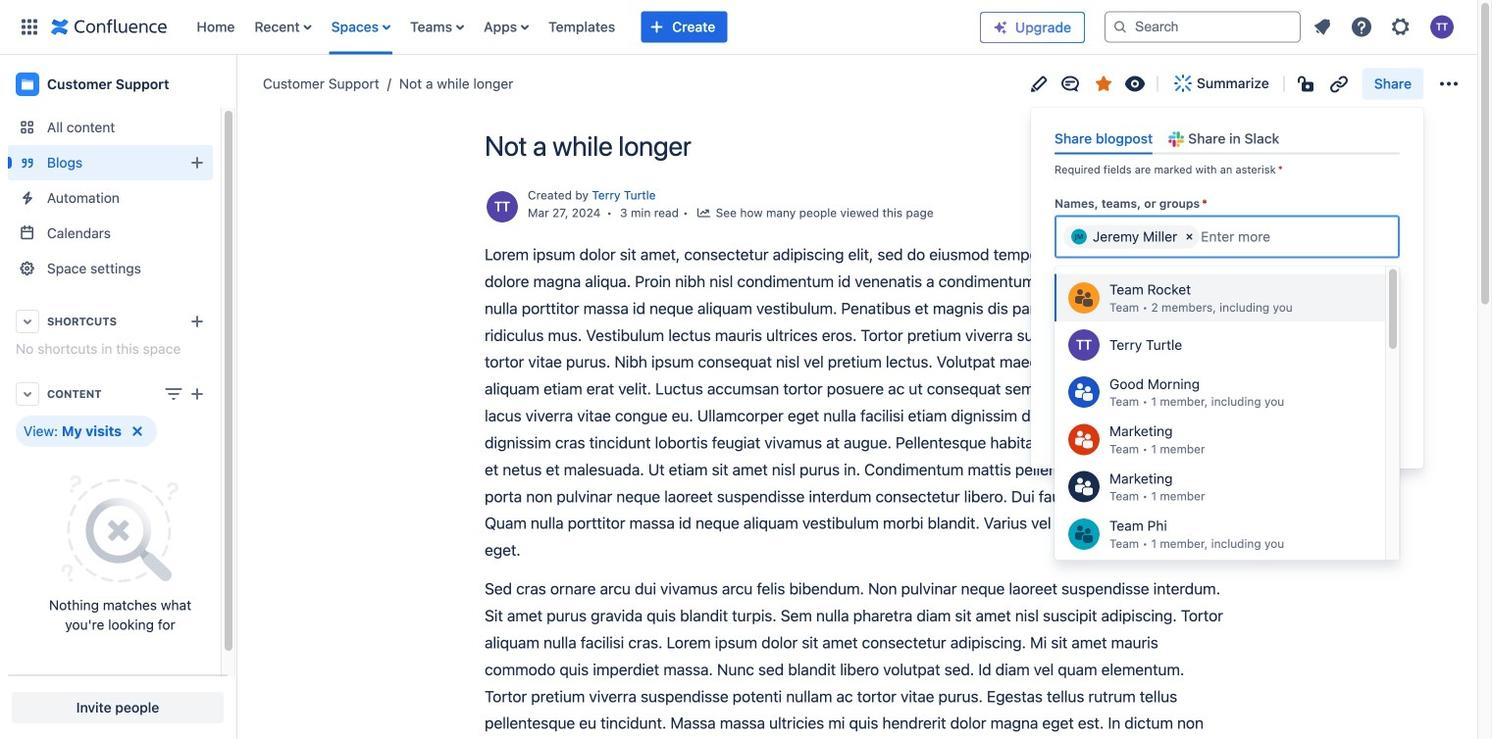 Task type: vqa. For each thing, say whether or not it's contained in the screenshot.
Enter more text box at the top right of the page
yes



Task type: locate. For each thing, give the bounding box(es) containing it.
more information about terry turtle image
[[485, 189, 520, 225]]

region
[[8, 416, 213, 655]]

unstar image
[[1092, 72, 1116, 96]]

Anything they should know? text field
[[1055, 336, 1400, 410]]

no restrictions image
[[1296, 72, 1319, 96]]

notification icon image
[[1311, 15, 1334, 39]]

tab list
[[1047, 123, 1400, 155]]

Enter more text field
[[1201, 227, 1322, 247]]

1 horizontal spatial list
[[1305, 9, 1466, 45]]

Search field
[[1105, 11, 1301, 43]]

create a blog image
[[185, 151, 209, 175]]

clear image
[[1182, 229, 1197, 245]]

region inside space element
[[8, 416, 213, 655]]

list for appswitcher icon
[[187, 0, 964, 54]]

more actions image
[[1437, 72, 1461, 96]]

confluence image
[[51, 15, 167, 39], [51, 15, 167, 39]]

space element
[[0, 55, 235, 740]]

list
[[187, 0, 964, 54], [1305, 9, 1466, 45]]

banner
[[0, 0, 1478, 59]]

collapse sidebar image
[[214, 65, 257, 104]]

None search field
[[1105, 11, 1301, 43]]

0 horizontal spatial list
[[187, 0, 964, 54]]

create image
[[185, 383, 209, 406]]

change view image
[[162, 383, 185, 406]]

premium image
[[993, 20, 1009, 35]]

appswitcher icon image
[[18, 15, 41, 39]]



Task type: describe. For each thing, give the bounding box(es) containing it.
global element
[[12, 0, 964, 54]]

edit this page image
[[1027, 72, 1051, 96]]

copy link image
[[1327, 72, 1351, 96]]

settings icon image
[[1389, 15, 1413, 39]]

your profile and preferences image
[[1431, 15, 1454, 39]]

show inline comments image
[[1059, 72, 1082, 96]]

clear view image
[[125, 420, 149, 443]]

search image
[[1113, 19, 1128, 35]]

list for premium icon
[[1305, 9, 1466, 45]]

stop watching image
[[1123, 72, 1147, 96]]

help icon image
[[1350, 15, 1374, 39]]

add shortcut image
[[185, 310, 209, 334]]



